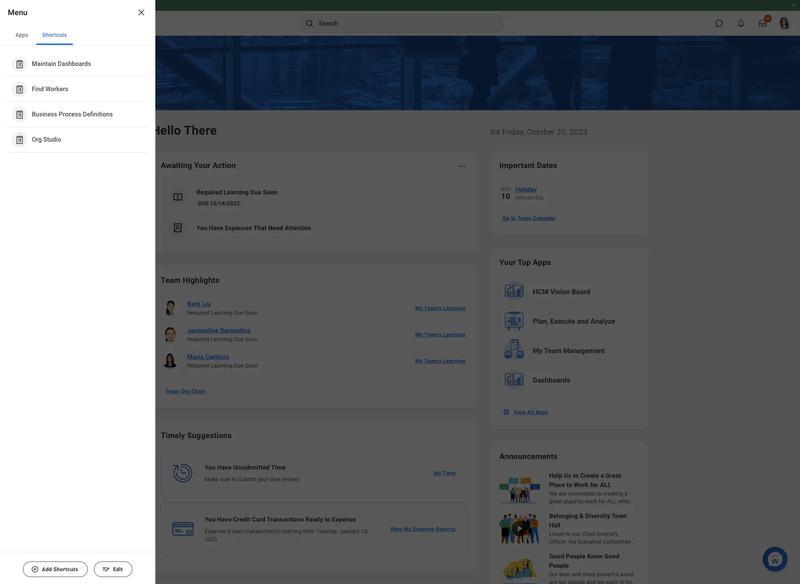 Task type: vqa. For each thing, say whether or not it's contained in the screenshot.
Business Form (PDF) element associated with 6th the Delete "row" from the bottom of the My Reports main content
no



Task type: describe. For each thing, give the bounding box(es) containing it.
book open image
[[172, 191, 184, 203]]

our best and most powerful asset
[[549, 572, 634, 578]]

execute
[[550, 317, 575, 325]]

due 12/14/2022
[[198, 200, 240, 207]]

beth
[[187, 301, 200, 308]]

nbox image
[[503, 409, 510, 416]]

and for most
[[572, 572, 581, 578]]

to down us
[[567, 482, 572, 489]]

good people know good people
[[549, 553, 620, 570]]

find workers
[[32, 86, 68, 93]]

go
[[503, 215, 510, 221]]

0 horizontal spatial your
[[194, 161, 211, 170]]

business
[[32, 111, 57, 118]]

add shortcuts
[[42, 567, 78, 573]]

committed
[[568, 491, 595, 497]]

inbox large image
[[759, 19, 767, 27]]

clipboard image
[[15, 84, 24, 94]]

due for maria cardoza
[[234, 363, 244, 369]]

0 vertical spatial diversity
[[585, 513, 610, 520]]

the
[[569, 539, 576, 545]]

1 vertical spatial all
[[607, 499, 617, 505]]

learning inside awaiting your action list
[[224, 189, 249, 196]]

awaiting your action
[[161, 161, 236, 170]]

to right sure
[[232, 477, 237, 483]]

3
[[227, 529, 230, 535]]

media play image
[[515, 524, 524, 534]]

it's friday, october 20, 2023
[[490, 127, 587, 137]]

maintain
[[32, 60, 56, 68]]

announcements element
[[500, 472, 639, 585]]

my team's learning for liu
[[415, 305, 465, 312]]

dashboards inside list
[[58, 60, 91, 68]]

it's
[[490, 127, 500, 137]]

wher
[[618, 499, 630, 505]]

entries
[[282, 477, 299, 483]]

important dates
[[500, 161, 557, 170]]

day
[[536, 195, 544, 201]]

soon inside awaiting your action list
[[263, 189, 278, 196]]

submit
[[239, 477, 256, 483]]

0 vertical spatial a
[[601, 472, 604, 480]]

you have unsubmitted time
[[205, 464, 286, 472]]

powerful
[[597, 572, 619, 578]]

1 vertical spatial people
[[549, 562, 569, 570]]

1 vertical spatial diversity
[[597, 531, 618, 538]]

announcements
[[500, 452, 558, 461]]

unsubmitted
[[233, 464, 270, 472]]

chief
[[582, 531, 595, 538]]

add shortcuts button
[[23, 562, 88, 578]]

to inside belonging & diversity town hall listen to our chief diversity officer, the executive committee …
[[566, 531, 571, 538]]

team org chart
[[165, 388, 205, 395]]

beth liu required learning due soon
[[187, 301, 258, 316]]

maintain dashboards
[[32, 60, 91, 68]]

expense 3 open transaction(s) starting from tuesday, january 10, 2023
[[205, 529, 368, 543]]

team highlights list
[[161, 295, 468, 374]]

maintain dashboards link
[[8, 53, 148, 75]]

all
[[527, 409, 534, 416]]

chart
[[191, 388, 205, 395]]

attention
[[285, 225, 311, 232]]

&
[[580, 513, 584, 520]]

plan, execute and analyze button
[[500, 308, 640, 336]]

my for my team's learning button corresponding to desjardins
[[415, 332, 423, 338]]

transaction(s)
[[246, 529, 281, 535]]

x image
[[137, 8, 146, 17]]

maria
[[187, 353, 204, 361]]

close environment banner image
[[792, 3, 796, 7]]

1 horizontal spatial for
[[599, 499, 606, 505]]

team inside button
[[517, 215, 531, 221]]

clipboard image for org studio
[[15, 135, 24, 145]]

that
[[254, 225, 267, 232]]

asset
[[620, 572, 634, 578]]

awaiting your action list
[[161, 182, 468, 244]]

shortcuts inside tab list
[[42, 32, 67, 38]]

help
[[549, 472, 562, 480]]

great
[[549, 499, 562, 505]]

process
[[59, 111, 81, 118]]

awaiting
[[161, 161, 192, 170]]

clipboard image for business process definitions
[[15, 110, 24, 119]]

holiday button
[[515, 185, 639, 195]]

veterans
[[515, 195, 534, 201]]

team's for liu
[[424, 305, 442, 312]]

tab list containing apps
[[0, 25, 155, 45]]

my team management button
[[500, 337, 640, 365]]

executive
[[578, 539, 602, 545]]

soon for cardoza
[[245, 363, 258, 369]]

place
[[564, 499, 577, 505]]

time inside button
[[443, 470, 456, 477]]

plan,
[[533, 317, 549, 325]]

due for jacqueline desjardins
[[234, 336, 244, 343]]

open
[[232, 529, 244, 535]]

studio
[[43, 136, 61, 143]]

go to team calendar
[[503, 215, 555, 221]]

org studio link
[[8, 129, 148, 151]]

my time
[[434, 470, 456, 477]]

0 vertical spatial 2023
[[570, 127, 587, 137]]

you have expenses that need attention
[[197, 225, 311, 232]]

due for beth liu
[[234, 310, 244, 316]]

expense inside button
[[413, 526, 434, 533]]

1 good from the left
[[549, 553, 564, 560]]

team's for cardoza
[[424, 358, 442, 364]]

hcm
[[533, 288, 549, 296]]

view for view my expense reports
[[390, 526, 402, 533]]

org studio
[[32, 136, 61, 143]]

notifications large image
[[737, 19, 745, 27]]

to right us
[[573, 472, 579, 480]]

view my expense reports
[[390, 526, 456, 533]]

nov
[[501, 187, 511, 192]]

team org chart button
[[162, 384, 209, 399]]

town
[[612, 513, 627, 520]]

holiday
[[515, 186, 537, 193]]

learning inside jacqueline desjardins required learning due soon
[[211, 336, 233, 343]]

work
[[585, 499, 597, 505]]

highlights
[[183, 276, 220, 285]]

due up you have expenses that need attention
[[250, 189, 261, 196]]

dashboards inside button
[[533, 376, 570, 385]]

starting
[[282, 529, 302, 535]]

from
[[303, 529, 315, 535]]

2 good from the left
[[605, 553, 620, 560]]

apps button
[[9, 25, 35, 45]]

12/14/2022
[[210, 200, 240, 207]]

credit
[[233, 516, 250, 524]]

most
[[583, 572, 595, 578]]

due left 12/14/2022
[[198, 200, 209, 207]]

my team's learning button for desjardins
[[412, 327, 468, 343]]

my team management
[[533, 347, 605, 355]]

january
[[339, 529, 360, 535]]

my team's learning for desjardins
[[415, 332, 465, 338]]

org inside list
[[32, 136, 42, 143]]

edit
[[113, 567, 123, 573]]

best
[[560, 572, 570, 578]]

have for unsubmitted
[[217, 464, 232, 472]]

0 horizontal spatial time
[[271, 464, 286, 472]]

jacqueline desjardins required learning due soon
[[187, 327, 258, 343]]



Task type: locate. For each thing, give the bounding box(es) containing it.
to down committed
[[579, 499, 584, 505]]

timely
[[161, 431, 185, 440]]

due
[[250, 189, 261, 196], [198, 200, 209, 207], [234, 310, 244, 316], [234, 336, 244, 343], [234, 363, 244, 369]]

1 vertical spatial and
[[572, 572, 581, 578]]

view all apps
[[513, 409, 548, 416]]

soon for liu
[[245, 310, 258, 316]]

you for you have expenses that need attention
[[197, 225, 207, 232]]

are
[[558, 491, 566, 497]]

org left "chart"
[[181, 388, 190, 395]]

1 vertical spatial org
[[181, 388, 190, 395]]

all down creating
[[607, 499, 617, 505]]

1 vertical spatial view
[[390, 526, 402, 533]]

0 horizontal spatial dashboards
[[58, 60, 91, 68]]

2 vertical spatial team's
[[424, 358, 442, 364]]

0 vertical spatial you
[[197, 225, 207, 232]]

and for analyze
[[577, 317, 589, 325]]

have up sure
[[217, 464, 232, 472]]

nov 10
[[501, 187, 511, 201]]

1 vertical spatial your
[[500, 258, 516, 267]]

expense left 3
[[205, 529, 226, 535]]

0 vertical spatial …
[[630, 499, 634, 505]]

2 horizontal spatial expense
[[413, 526, 434, 533]]

…
[[630, 499, 634, 505], [632, 539, 636, 545]]

apps down menu
[[16, 32, 28, 38]]

clipboard image inside maintain dashboards link
[[15, 59, 24, 69]]

time
[[271, 464, 286, 472], [443, 470, 456, 477]]

hello there main content
[[0, 36, 800, 585]]

people up our
[[549, 562, 569, 570]]

dashboards down "my team management"
[[533, 376, 570, 385]]

help us to create a great place to work for all we are committed to creating a great place to work for all wher …
[[549, 472, 634, 505]]

1 horizontal spatial org
[[181, 388, 190, 395]]

0 vertical spatial shortcuts
[[42, 32, 67, 38]]

my time button
[[431, 466, 459, 481]]

0 horizontal spatial good
[[549, 553, 564, 560]]

creating
[[603, 491, 623, 497]]

you have credit card transactions ready to expense
[[205, 516, 356, 524]]

0 horizontal spatial org
[[32, 136, 42, 143]]

view all apps button
[[500, 405, 553, 420]]

0 vertical spatial and
[[577, 317, 589, 325]]

1 vertical spatial a
[[625, 491, 628, 497]]

you for you have credit card transactions ready to expense
[[205, 516, 216, 524]]

and inside button
[[577, 317, 589, 325]]

business process definitions
[[32, 111, 113, 118]]

required down jacqueline
[[187, 336, 209, 343]]

required for maria
[[187, 363, 209, 369]]

there
[[184, 123, 217, 138]]

1 team's from the top
[[424, 305, 442, 312]]

view inside "view my expense reports" button
[[390, 526, 402, 533]]

soon inside maria cardoza required learning due soon
[[245, 363, 258, 369]]

required for jacqueline
[[187, 336, 209, 343]]

find workers link
[[8, 78, 148, 100]]

diversity up committee
[[597, 531, 618, 538]]

3 team's from the top
[[424, 358, 442, 364]]

… inside help us to create a great place to work for all we are committed to creating a great place to work for all wher …
[[630, 499, 634, 505]]

hall
[[549, 522, 560, 529]]

find
[[32, 86, 44, 93]]

org left studio at the top left of the page
[[32, 136, 42, 143]]

your left the top
[[500, 258, 516, 267]]

dates
[[537, 161, 557, 170]]

vision
[[550, 288, 570, 296]]

apps right all in the bottom right of the page
[[536, 409, 548, 416]]

my
[[415, 305, 423, 312], [415, 332, 423, 338], [533, 347, 543, 355], [415, 358, 423, 364], [434, 470, 442, 477], [404, 526, 412, 533]]

apps for view all apps
[[536, 409, 548, 416]]

profile logan mcneil element
[[774, 15, 795, 32]]

0 vertical spatial dashboards
[[58, 60, 91, 68]]

clipboard image left org studio
[[15, 135, 24, 145]]

view for view all apps
[[513, 409, 526, 416]]

1 vertical spatial apps
[[533, 258, 551, 267]]

0 horizontal spatial 2023
[[205, 536, 217, 543]]

2 vertical spatial you
[[205, 516, 216, 524]]

0 vertical spatial all
[[600, 482, 611, 489]]

1 vertical spatial …
[[632, 539, 636, 545]]

for right work
[[599, 499, 606, 505]]

transactions
[[267, 516, 304, 524]]

due inside jacqueline desjardins required learning due soon
[[234, 336, 244, 343]]

… inside belonging & diversity town hall listen to our chief diversity officer, the executive committee …
[[632, 539, 636, 545]]

team down 'execute'
[[544, 347, 562, 355]]

timely suggestions
[[161, 431, 232, 440]]

time
[[270, 477, 281, 483]]

2 vertical spatial my team's learning button
[[412, 353, 468, 369]]

my team's learning button for cardoza
[[412, 353, 468, 369]]

1 horizontal spatial your
[[500, 258, 516, 267]]

apps inside the global navigation dialog
[[16, 32, 28, 38]]

1 horizontal spatial view
[[513, 409, 526, 416]]

clipboard image
[[15, 59, 24, 69], [15, 110, 24, 119], [15, 135, 24, 145]]

liu
[[202, 301, 211, 308]]

expense up january
[[332, 516, 356, 524]]

important
[[500, 161, 535, 170]]

and right best
[[572, 572, 581, 578]]

text edit image
[[102, 566, 110, 574]]

soon
[[263, 189, 278, 196], [245, 310, 258, 316], [245, 336, 258, 343], [245, 363, 258, 369]]

clipboard image left maintain
[[15, 59, 24, 69]]

search image
[[305, 19, 314, 28]]

place
[[549, 482, 565, 489]]

1 vertical spatial team's
[[424, 332, 442, 338]]

sure
[[220, 477, 231, 483]]

list
[[0, 45, 155, 159]]

dashboards up find workers link
[[58, 60, 91, 68]]

2 vertical spatial my team's learning
[[415, 358, 465, 364]]

you right dashboard expenses image
[[197, 225, 207, 232]]

hcm vision board button
[[500, 278, 640, 306]]

0 horizontal spatial view
[[390, 526, 402, 533]]

plus circle image
[[31, 566, 39, 574]]

view left all in the bottom right of the page
[[513, 409, 526, 416]]

have inside button
[[209, 225, 223, 232]]

due down jacqueline desjardins required learning due soon
[[234, 363, 244, 369]]

a up wher
[[625, 491, 628, 497]]

your left action on the left
[[194, 161, 211, 170]]

my team's learning button for liu
[[412, 301, 468, 316]]

3 my team's learning button from the top
[[412, 353, 468, 369]]

required down beth liu button
[[187, 310, 209, 316]]

0 vertical spatial my team's learning button
[[412, 301, 468, 316]]

1 vertical spatial clipboard image
[[15, 110, 24, 119]]

required up the due 12/14/2022 on the top left of page
[[197, 189, 222, 196]]

team's
[[424, 305, 442, 312], [424, 332, 442, 338], [424, 358, 442, 364]]

you up the "make"
[[205, 464, 216, 472]]

3 clipboard image from the top
[[15, 135, 24, 145]]

3 my team's learning from the top
[[415, 358, 465, 364]]

required learning due soon
[[197, 189, 278, 196]]

shortcuts up maintain dashboards
[[42, 32, 67, 38]]

hello
[[151, 123, 181, 138]]

due inside maria cardoza required learning due soon
[[234, 363, 244, 369]]

view right '10,'
[[390, 526, 402, 533]]

expenses
[[225, 225, 252, 232]]

global navigation dialog
[[0, 0, 155, 585]]

1 horizontal spatial good
[[605, 553, 620, 560]]

0 vertical spatial my team's learning
[[415, 305, 465, 312]]

2 vertical spatial apps
[[536, 409, 548, 416]]

team right go
[[517, 215, 531, 221]]

to up work
[[596, 491, 601, 497]]

you inside you have expenses that need attention button
[[197, 225, 207, 232]]

friday,
[[502, 127, 525, 137]]

org
[[32, 136, 42, 143], [181, 388, 190, 395]]

a
[[601, 472, 604, 480], [625, 491, 628, 497]]

my team's learning button
[[412, 301, 468, 316], [412, 327, 468, 343], [412, 353, 468, 369]]

2 vertical spatial clipboard image
[[15, 135, 24, 145]]

expense left reports
[[413, 526, 434, 533]]

0 horizontal spatial a
[[601, 472, 604, 480]]

0 vertical spatial team's
[[424, 305, 442, 312]]

apps for your top apps
[[533, 258, 551, 267]]

add
[[42, 567, 52, 573]]

0 horizontal spatial for
[[590, 482, 598, 489]]

shortcuts button
[[36, 25, 73, 45]]

soon for desjardins
[[245, 336, 258, 343]]

edit button
[[94, 562, 133, 578]]

board
[[572, 288, 590, 296]]

ready
[[305, 516, 323, 524]]

good down officer,
[[549, 553, 564, 560]]

1 my team's learning from the top
[[415, 305, 465, 312]]

card
[[252, 516, 265, 524]]

you for you have unsubmitted time
[[205, 464, 216, 472]]

maria cardoza required learning due soon
[[187, 353, 258, 369]]

a left great
[[601, 472, 604, 480]]

and inside announcements element
[[572, 572, 581, 578]]

for down create
[[590, 482, 598, 489]]

action
[[213, 161, 236, 170]]

1 horizontal spatial a
[[625, 491, 628, 497]]

1 vertical spatial my team's learning
[[415, 332, 465, 338]]

0 vertical spatial clipboard image
[[15, 59, 24, 69]]

you have expenses that need attention button
[[161, 213, 468, 244]]

team left "chart"
[[165, 388, 180, 395]]

have for credit
[[217, 516, 232, 524]]

cardoza
[[205, 353, 229, 361]]

0 vertical spatial people
[[566, 553, 586, 560]]

to right go
[[511, 215, 516, 221]]

people down the at the right bottom of the page
[[566, 553, 586, 560]]

1 vertical spatial have
[[217, 464, 232, 472]]

diversity
[[585, 513, 610, 520], [597, 531, 618, 538]]

clipboard image inside business process definitions link
[[15, 110, 24, 119]]

my for cardoza my team's learning button
[[415, 358, 423, 364]]

make
[[205, 477, 218, 483]]

soon inside jacqueline desjardins required learning due soon
[[245, 336, 258, 343]]

go to team calendar button
[[500, 211, 559, 226]]

us
[[564, 472, 571, 480]]

maria cardoza button
[[184, 353, 232, 362]]

to up 'tuesday,'
[[325, 516, 330, 524]]

suggestions
[[187, 431, 232, 440]]

my team's learning for cardoza
[[415, 358, 465, 364]]

our
[[549, 572, 558, 578]]

1 vertical spatial shortcuts
[[53, 567, 78, 573]]

hcm vision board
[[533, 288, 590, 296]]

team left highlights
[[161, 276, 181, 285]]

create
[[580, 472, 599, 480]]

clipboard image left business
[[15, 110, 24, 119]]

to left our
[[566, 531, 571, 538]]

you left credit
[[205, 516, 216, 524]]

diversity down work
[[585, 513, 610, 520]]

2 team's from the top
[[424, 332, 442, 338]]

0 vertical spatial org
[[32, 136, 42, 143]]

to
[[511, 215, 516, 221], [573, 472, 579, 480], [232, 477, 237, 483], [567, 482, 572, 489], [596, 491, 601, 497], [579, 499, 584, 505], [325, 516, 330, 524], [566, 531, 571, 538]]

clipboard image inside org studio link
[[15, 135, 24, 145]]

list containing maintain dashboards
[[0, 45, 155, 159]]

apps right the top
[[533, 258, 551, 267]]

1 horizontal spatial dashboards
[[533, 376, 570, 385]]

1 clipboard image from the top
[[15, 59, 24, 69]]

1 horizontal spatial time
[[443, 470, 456, 477]]

required inside maria cardoza required learning due soon
[[187, 363, 209, 369]]

have up 3
[[217, 516, 232, 524]]

and left analyze at the bottom of the page
[[577, 317, 589, 325]]

1 vertical spatial you
[[205, 464, 216, 472]]

2023 inside expense 3 open transaction(s) starting from tuesday, january 10, 2023
[[205, 536, 217, 543]]

jacqueline
[[187, 327, 219, 334]]

0 vertical spatial have
[[209, 225, 223, 232]]

have left expenses
[[209, 225, 223, 232]]

soon inside the beth liu required learning due soon
[[245, 310, 258, 316]]

0 vertical spatial your
[[194, 161, 211, 170]]

1 horizontal spatial 2023
[[570, 127, 587, 137]]

1 vertical spatial my team's learning button
[[412, 327, 468, 343]]

good down committee
[[605, 553, 620, 560]]

learning inside the beth liu required learning due soon
[[211, 310, 233, 316]]

2 my team's learning from the top
[[415, 332, 465, 338]]

2 vertical spatial have
[[217, 516, 232, 524]]

tab list
[[0, 25, 155, 45]]

workers
[[45, 86, 68, 93]]

all up creating
[[600, 482, 611, 489]]

1 my team's learning button from the top
[[412, 301, 468, 316]]

0 horizontal spatial expense
[[205, 529, 226, 535]]

learning inside maria cardoza required learning due soon
[[211, 363, 233, 369]]

have for expenses
[[209, 225, 223, 232]]

banner
[[0, 0, 800, 36]]

org inside button
[[181, 388, 190, 395]]

expense
[[332, 516, 356, 524], [413, 526, 434, 533], [205, 529, 226, 535]]

clipboard image for maintain dashboards
[[15, 59, 24, 69]]

required inside jacqueline desjardins required learning due soon
[[187, 336, 209, 343]]

0 vertical spatial view
[[513, 409, 526, 416]]

view inside view all apps button
[[513, 409, 526, 416]]

1 vertical spatial 2023
[[205, 536, 217, 543]]

required for beth
[[187, 310, 209, 316]]

1 vertical spatial dashboards
[[533, 376, 570, 385]]

have
[[209, 225, 223, 232], [217, 464, 232, 472], [217, 516, 232, 524]]

my for my team's learning button associated with liu
[[415, 305, 423, 312]]

for
[[590, 482, 598, 489], [599, 499, 606, 505]]

2 clipboard image from the top
[[15, 110, 24, 119]]

required inside the beth liu required learning due soon
[[187, 310, 209, 316]]

due down desjardins
[[234, 336, 244, 343]]

dashboard expenses image
[[172, 223, 184, 234]]

committee
[[603, 539, 631, 545]]

to inside button
[[511, 215, 516, 221]]

my for my time button
[[434, 470, 442, 477]]

2 my team's learning button from the top
[[412, 327, 468, 343]]

plan, execute and analyze
[[533, 317, 615, 325]]

expense inside expense 3 open transaction(s) starting from tuesday, january 10, 2023
[[205, 529, 226, 535]]

team's for desjardins
[[424, 332, 442, 338]]

due inside the beth liu required learning due soon
[[234, 310, 244, 316]]

required inside awaiting your action list
[[197, 189, 222, 196]]

required down maria
[[187, 363, 209, 369]]

shortcuts right add at the bottom left of page
[[53, 567, 78, 573]]

0 vertical spatial for
[[590, 482, 598, 489]]

10,
[[361, 529, 368, 535]]

due up desjardins
[[234, 310, 244, 316]]

1 vertical spatial for
[[599, 499, 606, 505]]

0 vertical spatial apps
[[16, 32, 28, 38]]

dashboards
[[58, 60, 91, 68], [533, 376, 570, 385]]

learning
[[224, 189, 249, 196], [443, 305, 465, 312], [211, 310, 233, 316], [443, 332, 465, 338], [211, 336, 233, 343], [443, 358, 465, 364], [211, 363, 233, 369]]

1 horizontal spatial expense
[[332, 516, 356, 524]]

great
[[606, 472, 621, 480]]



